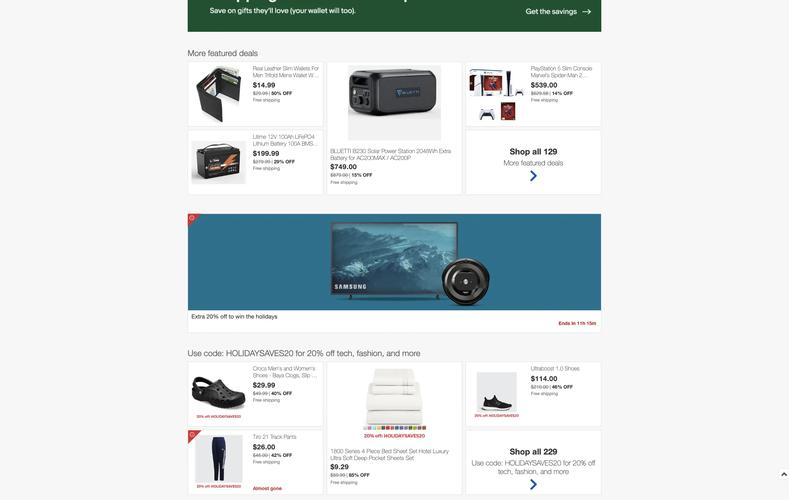 Task type: locate. For each thing, give the bounding box(es) containing it.
1 horizontal spatial more
[[504, 159, 519, 167]]

1 vertical spatial featured
[[521, 159, 546, 167]]

shop left 129
[[510, 147, 530, 156]]

| left 15%
[[349, 172, 350, 178]]

1 vertical spatial more
[[504, 159, 519, 167]]

shoes down crocs
[[253, 372, 268, 378]]

rv
[[260, 147, 267, 153]]

0 horizontal spatial tech,
[[337, 349, 355, 358]]

more inside shop all 229 use code: holidaysaves20 for 20% off tech, fashion, and more
[[554, 468, 569, 476]]

0 horizontal spatial and
[[284, 366, 292, 372]]

bluetti b230 solar power station 2048wh extra battery for ac200max / ac200p link
[[331, 148, 459, 162]]

playstation 5 slim console marvel's spider-man 2 bundle + extra ps5 controller link
[[531, 65, 598, 91]]

0 horizontal spatial more
[[402, 349, 420, 358]]

| left 14%
[[550, 91, 551, 96]]

more
[[188, 48, 206, 58], [504, 159, 519, 167]]

extra inside bluetti b230 solar power station 2048wh extra battery for ac200max / ac200p $749.00 $879.00 | 15% off free shipping
[[439, 148, 451, 155]]

extra left to
[[192, 313, 205, 320]]

shipping inside $199.99 $279.99 | 29% off free shipping
[[263, 166, 280, 171]]

1 shop from the top
[[510, 147, 530, 156]]

holidaysaves20
[[226, 349, 294, 358], [505, 459, 561, 467]]

1 horizontal spatial deals
[[548, 159, 564, 167]]

| left 50%
[[269, 91, 270, 96]]

battery up grid
[[271, 140, 286, 147]]

off
[[283, 90, 292, 96], [564, 90, 573, 96], [286, 159, 295, 164], [363, 172, 373, 178], [220, 313, 227, 320], [326, 349, 335, 358], [564, 384, 573, 390], [283, 391, 292, 396], [283, 452, 292, 458], [589, 459, 596, 467], [360, 472, 370, 478]]

0 horizontal spatial battery
[[271, 140, 286, 147]]

holidaysaves20 inside shop all 229 use code: holidaysaves20 for 20% off tech, fashion, and more
[[505, 459, 561, 467]]

$29.99 up $49.99
[[253, 381, 275, 389]]

1 horizontal spatial extra
[[439, 148, 451, 155]]

all inside shop all 229 use code: holidaysaves20 for 20% off tech, fashion, and more
[[533, 447, 542, 457]]

2 horizontal spatial and
[[541, 468, 552, 476]]

fashion, inside shop all 229 use code: holidaysaves20 for 20% off tech, fashion, and more
[[515, 468, 539, 476]]

1 $29.99 from the top
[[253, 91, 268, 96]]

sandals
[[297, 379, 316, 385]]

| inside $29.99 $49.99 | 40% off free shipping
[[269, 391, 270, 396]]

free inside 1800 series 4 piece bed sheet set hotel luxury ultra soft deep pocket sheets set $9.29 $59.99 | 85% off free shipping
[[331, 480, 339, 485]]

slim up mens on the top
[[283, 65, 293, 72]]

0 horizontal spatial featured
[[208, 48, 237, 58]]

shop for shop all 229
[[510, 447, 530, 457]]

1 vertical spatial fashion,
[[515, 468, 539, 476]]

slim inside playstation 5 slim console marvel's spider-man 2 bundle + extra ps5 controller
[[562, 65, 572, 72]]

series
[[345, 448, 360, 455]]

| inside $199.99 $279.99 | 29% off free shipping
[[272, 159, 273, 164]]

sheets
[[387, 455, 404, 462]]

ultra
[[331, 455, 341, 462]]

free down $59.99
[[331, 480, 339, 485]]

0 horizontal spatial holidaysaves20
[[226, 349, 294, 358]]

free down $14.99
[[253, 97, 262, 103]]

all left 229
[[533, 447, 542, 457]]

|
[[269, 91, 270, 96], [550, 91, 551, 96], [272, 159, 273, 164], [349, 172, 350, 178], [550, 384, 551, 390], [269, 391, 270, 396], [269, 453, 270, 458], [347, 473, 348, 478]]

2 shop from the top
[[510, 447, 530, 457]]

shoes inside crocs men's and women's shoes - baya clogs, slip on shoes, waterproof sandals
[[253, 372, 268, 378]]

shipping inside tiro 21 track pants $26.00 $45.00 | 42% off free shipping
[[263, 460, 280, 465]]

use code: holidaysaves20 for 20% off tech, fashion, and more
[[188, 349, 420, 358]]

0 vertical spatial $29.99
[[253, 91, 268, 96]]

$29.99 down $14.99
[[253, 91, 268, 96]]

shoes
[[565, 366, 580, 372], [253, 372, 268, 378]]

0 vertical spatial battery
[[271, 140, 286, 147]]

bms
[[302, 140, 313, 147]]

more featured deals
[[188, 48, 258, 58]]

shipping down 15%
[[341, 180, 358, 185]]

1 horizontal spatial code:
[[486, 459, 503, 467]]

shop
[[510, 147, 530, 156], [510, 447, 530, 457]]

all left 129
[[533, 147, 542, 156]]

id
[[253, 79, 258, 85]]

to
[[229, 313, 234, 320]]

free
[[253, 97, 262, 103], [531, 97, 540, 103], [253, 166, 262, 171], [331, 180, 339, 185], [531, 391, 540, 396], [253, 398, 262, 403], [253, 460, 262, 465], [331, 480, 339, 485]]

shipping down 85%
[[341, 480, 358, 485]]

off inside $539.00 $629.98 | 14% off free shipping
[[564, 90, 573, 96]]

free inside $199.99 $279.99 | 29% off free shipping
[[253, 166, 262, 171]]

shipping down "29%"
[[263, 166, 280, 171]]

0 vertical spatial and
[[387, 349, 400, 358]]

extra right 2048wh
[[439, 148, 451, 155]]

1 vertical spatial extra
[[439, 148, 451, 155]]

0 vertical spatial shop
[[510, 147, 530, 156]]

0 vertical spatial deals
[[239, 48, 258, 58]]

shopping is better with coupons save on gifts they'll love (your wallet will too). get the savings image
[[188, 0, 602, 32]]

for inside bluetti b230 solar power station 2048wh extra battery for ac200max / ac200p $749.00 $879.00 | 15% off free shipping
[[349, 155, 355, 162]]

men's
[[268, 366, 282, 372]]

extra inside playstation 5 slim console marvel's spider-man 2 bundle + extra ps5 controller
[[554, 79, 565, 85]]

deep
[[354, 455, 367, 462]]

0 vertical spatial 20%
[[207, 313, 219, 320]]

featured inside shop all 129 more featured deals
[[521, 159, 546, 167]]

| left 40%
[[269, 391, 270, 396]]

1 vertical spatial shoes
[[253, 372, 268, 378]]

crocs men's and women's shoes - baya clogs, slip on shoes, waterproof sandals link
[[253, 366, 320, 385]]

1 horizontal spatial holidaysaves20
[[505, 459, 561, 467]]

shipping down 40%
[[263, 398, 280, 403]]

track
[[270, 434, 282, 440]]

shop inside shop all 129 more featured deals
[[510, 147, 530, 156]]

$26.00
[[253, 443, 275, 451]]

set down sheet
[[406, 455, 414, 462]]

free inside $29.99 $49.99 | 40% off free shipping
[[253, 398, 262, 403]]

shipping down 50%
[[263, 97, 280, 103]]

shipping down 46% on the bottom of the page
[[541, 391, 558, 396]]

wallets
[[294, 65, 310, 72]]

trifold
[[265, 72, 278, 78]]

slim
[[283, 65, 293, 72], [562, 65, 572, 72]]

free down $279.99
[[253, 166, 262, 171]]

1 vertical spatial shop
[[510, 447, 530, 457]]

mens
[[279, 72, 292, 78]]

1 horizontal spatial battery
[[331, 155, 347, 162]]

free inside $14.99 $29.99 | 50% off free shipping
[[253, 97, 262, 103]]

1 vertical spatial holidaysaves20
[[505, 459, 561, 467]]

almost gone
[[253, 486, 282, 492]]

shipping down 42% at the left bottom of the page
[[263, 460, 280, 465]]

leather
[[265, 65, 281, 72]]

1 vertical spatial code:
[[486, 459, 503, 467]]

0 vertical spatial use
[[188, 349, 202, 358]]

2 vertical spatial 20%
[[573, 459, 587, 467]]

0 vertical spatial shoes
[[565, 366, 580, 372]]

0 vertical spatial all
[[533, 147, 542, 156]]

off inside shop all 229 use code: holidaysaves20 for 20% off tech, fashion, and more
[[589, 459, 596, 467]]

extra
[[554, 79, 565, 85], [439, 148, 451, 155], [192, 313, 205, 320]]

1 vertical spatial more
[[554, 468, 569, 476]]

deals down 129
[[548, 159, 564, 167]]

litime
[[253, 134, 266, 140]]

free down $45.00
[[253, 460, 262, 465]]

100ah
[[278, 134, 294, 140]]

shipping inside ultraboost 1.0 shoes $114.00 $210.00 | 46% off free shipping
[[541, 391, 558, 396]]

1 all from the top
[[533, 147, 542, 156]]

20%
[[207, 313, 219, 320], [307, 349, 324, 358], [573, 459, 587, 467]]

more
[[402, 349, 420, 358], [554, 468, 569, 476]]

1 horizontal spatial featured
[[521, 159, 546, 167]]

free down $629.98
[[531, 97, 540, 103]]

0 horizontal spatial deals
[[239, 48, 258, 58]]

1 vertical spatial use
[[472, 459, 484, 467]]

0 vertical spatial extra
[[554, 79, 565, 85]]

2 horizontal spatial extra
[[554, 79, 565, 85]]

29%
[[274, 159, 284, 164]]

marvel's
[[531, 72, 550, 78]]

use
[[188, 349, 202, 358], [472, 459, 484, 467]]

shipping inside $14.99 $29.99 | 50% off free shipping
[[263, 97, 280, 103]]

1 vertical spatial tech,
[[498, 468, 513, 476]]

pocket
[[369, 455, 386, 462]]

0 horizontal spatial more
[[188, 48, 206, 58]]

129
[[544, 147, 558, 156]]

1 slim from the left
[[283, 65, 293, 72]]

off inside 1800 series 4 piece bed sheet set hotel luxury ultra soft deep pocket sheets set $9.29 $59.99 | 85% off free shipping
[[360, 472, 370, 478]]

shop inside shop all 229 use code: holidaysaves20 for 20% off tech, fashion, and more
[[510, 447, 530, 457]]

4
[[362, 448, 365, 455]]

| inside $14.99 $29.99 | 50% off free shipping
[[269, 91, 270, 96]]

clogs,
[[286, 372, 300, 378]]

| left "29%"
[[272, 159, 273, 164]]

grid
[[277, 147, 285, 153]]

free down $210.00
[[531, 391, 540, 396]]

ends in 11h 15m
[[559, 321, 596, 326]]

1 horizontal spatial slim
[[562, 65, 572, 72]]

off-
[[268, 147, 277, 153]]

baya
[[273, 372, 284, 378]]

real leather slim wallets for men trifold mens wallet w/ id window rfid blocking link
[[253, 65, 320, 85]]

2 vertical spatial and
[[541, 468, 552, 476]]

2 $29.99 from the top
[[253, 381, 275, 389]]

$539.00
[[531, 81, 558, 89]]

slim inside real leather slim wallets for men trifold mens wallet w/ id window rfid blocking
[[283, 65, 293, 72]]

2 slim from the left
[[562, 65, 572, 72]]

1.0
[[556, 366, 564, 372]]

free down $49.99
[[253, 398, 262, 403]]

0 horizontal spatial shoes
[[253, 372, 268, 378]]

all inside shop all 129 more featured deals
[[533, 147, 542, 156]]

| left 46% on the bottom of the page
[[550, 384, 551, 390]]

bluetti b230 solar power station 2048wh extra battery for ac200max / ac200p $749.00 $879.00 | 15% off free shipping
[[331, 148, 451, 185]]

| left 42% at the left bottom of the page
[[269, 453, 270, 458]]

waterproof
[[271, 379, 296, 385]]

0 horizontal spatial slim
[[283, 65, 293, 72]]

slim right 5
[[562, 65, 572, 72]]

1 vertical spatial $29.99
[[253, 381, 275, 389]]

0 vertical spatial more
[[402, 349, 420, 358]]

| inside 1800 series 4 piece bed sheet set hotel luxury ultra soft deep pocket sheets set $9.29 $59.99 | 85% off free shipping
[[347, 473, 348, 478]]

shoes right 1.0
[[565, 366, 580, 372]]

free down $879.00
[[331, 180, 339, 185]]

crocs men's and women's shoes - baya clogs, slip on shoes, waterproof sandals
[[253, 366, 319, 385]]

and
[[387, 349, 400, 358], [284, 366, 292, 372], [541, 468, 552, 476]]

1 horizontal spatial more
[[554, 468, 569, 476]]

holidaysaves20 up crocs
[[226, 349, 294, 358]]

| inside bluetti b230 solar power station 2048wh extra battery for ac200max / ac200p $749.00 $879.00 | 15% off free shipping
[[349, 172, 350, 178]]

1 horizontal spatial fashion,
[[515, 468, 539, 476]]

crocs
[[253, 366, 267, 372]]

$114.00
[[531, 374, 558, 383]]

free inside tiro 21 track pants $26.00 $45.00 | 42% off free shipping
[[253, 460, 262, 465]]

42%
[[271, 452, 282, 458]]

the
[[246, 313, 254, 320]]

1 vertical spatial deals
[[548, 159, 564, 167]]

| left 85%
[[347, 473, 348, 478]]

off inside tiro 21 track pants $26.00 $45.00 | 42% off free shipping
[[283, 452, 292, 458]]

for inside litime 12v 100ah lifepo4 lithium battery 100a bms for rv off-grid trolling motor
[[253, 147, 259, 153]]

shipping
[[263, 97, 280, 103], [541, 97, 558, 103], [263, 166, 280, 171], [341, 180, 358, 185], [541, 391, 558, 396], [263, 398, 280, 403], [263, 460, 280, 465], [341, 480, 358, 485]]

shop left 229
[[510, 447, 530, 457]]

shoes,
[[253, 379, 269, 385]]

pants
[[284, 434, 297, 440]]

shipping inside bluetti b230 solar power station 2048wh extra battery for ac200max / ac200p $749.00 $879.00 | 15% off free shipping
[[341, 180, 358, 185]]

1 horizontal spatial 20%
[[307, 349, 324, 358]]

off inside $14.99 $29.99 | 50% off free shipping
[[283, 90, 292, 96]]

$29.99 $49.99 | 40% off free shipping
[[253, 381, 292, 403]]

1 horizontal spatial and
[[387, 349, 400, 358]]

set left hotel
[[409, 448, 417, 455]]

1 vertical spatial battery
[[331, 155, 347, 162]]

0 vertical spatial code:
[[204, 349, 224, 358]]

piece
[[367, 448, 380, 455]]

2 all from the top
[[533, 447, 542, 457]]

$199.99 $279.99 | 29% off free shipping
[[253, 149, 295, 171]]

battery
[[271, 140, 286, 147], [331, 155, 347, 162]]

1 horizontal spatial tech,
[[498, 468, 513, 476]]

for
[[253, 147, 259, 153], [349, 155, 355, 162], [296, 349, 305, 358], [563, 459, 571, 467]]

extra down the spider- on the top of the page
[[554, 79, 565, 85]]

shipping down 14%
[[541, 97, 558, 103]]

men
[[253, 72, 263, 78]]

holidaysaves20 down 229
[[505, 459, 561, 467]]

1 horizontal spatial shoes
[[565, 366, 580, 372]]

1 vertical spatial all
[[533, 447, 542, 457]]

ps5
[[566, 79, 576, 85]]

$199.99
[[253, 149, 280, 157]]

battery down bluetti in the top of the page
[[331, 155, 347, 162]]

1 vertical spatial and
[[284, 366, 292, 372]]

0 vertical spatial fashion,
[[357, 349, 384, 358]]

1 horizontal spatial use
[[472, 459, 484, 467]]

2 horizontal spatial 20%
[[573, 459, 587, 467]]

0 horizontal spatial extra
[[192, 313, 205, 320]]

code:
[[204, 349, 224, 358], [486, 459, 503, 467]]

deals up real
[[239, 48, 258, 58]]

0 horizontal spatial code:
[[204, 349, 224, 358]]



Task type: describe. For each thing, give the bounding box(es) containing it.
$14.99 $29.99 | 50% off free shipping
[[253, 81, 292, 103]]

and inside shop all 229 use code: holidaysaves20 for 20% off tech, fashion, and more
[[541, 468, 552, 476]]

1800
[[331, 448, 344, 455]]

tiro 21 track pants link
[[253, 434, 320, 441]]

slim for $14.99
[[283, 65, 293, 72]]

+
[[549, 79, 552, 85]]

more inside shop all 129 more featured deals
[[504, 159, 519, 167]]

battery inside bluetti b230 solar power station 2048wh extra battery for ac200max / ac200p $749.00 $879.00 | 15% off free shipping
[[331, 155, 347, 162]]

| inside tiro 21 track pants $26.00 $45.00 | 42% off free shipping
[[269, 453, 270, 458]]

0 vertical spatial set
[[409, 448, 417, 455]]

in
[[572, 321, 576, 326]]

for inside shop all 229 use code: holidaysaves20 for 20% off tech, fashion, and more
[[563, 459, 571, 467]]

free inside $539.00 $629.98 | 14% off free shipping
[[531, 97, 540, 103]]

litime 12v 100ah lifepo4 lithium battery 100a bms for rv off-grid trolling motor
[[253, 134, 317, 153]]

0 vertical spatial more
[[188, 48, 206, 58]]

2048wh
[[417, 148, 438, 155]]

15%
[[352, 172, 362, 178]]

gone
[[270, 486, 282, 492]]

tiro 21 track pants $26.00 $45.00 | 42% off free shipping
[[253, 434, 297, 465]]

-
[[269, 372, 271, 378]]

all for 229
[[533, 447, 542, 457]]

women's
[[294, 366, 315, 372]]

$29.99 inside $29.99 $49.99 | 40% off free shipping
[[253, 381, 275, 389]]

blocking
[[292, 79, 311, 85]]

man
[[568, 72, 578, 78]]

21
[[263, 434, 269, 440]]

battery inside litime 12v 100ah lifepo4 lithium battery 100a bms for rv off-grid trolling motor
[[271, 140, 286, 147]]

extra 20% off to win the holidays
[[192, 313, 277, 320]]

shop all 129 more featured deals
[[504, 147, 564, 167]]

spider-
[[551, 72, 568, 78]]

2
[[579, 72, 582, 78]]

shipping inside 1800 series 4 piece bed sheet set hotel luxury ultra soft deep pocket sheets set $9.29 $59.99 | 85% off free shipping
[[341, 480, 358, 485]]

$210.00
[[531, 384, 549, 390]]

off inside $29.99 $49.99 | 40% off free shipping
[[283, 391, 292, 396]]

46%
[[552, 384, 562, 390]]

20% inside shop all 229 use code: holidaysaves20 for 20% off tech, fashion, and more
[[573, 459, 587, 467]]

0 horizontal spatial fashion,
[[357, 349, 384, 358]]

litime 12v 100ah lifepo4 lithium battery 100a bms for rv off-grid trolling motor link
[[253, 134, 320, 153]]

0 vertical spatial tech,
[[337, 349, 355, 358]]

free inside bluetti b230 solar power station 2048wh extra battery for ac200max / ac200p $749.00 $879.00 | 15% off free shipping
[[331, 180, 339, 185]]

holidays
[[256, 313, 277, 320]]

2 vertical spatial extra
[[192, 313, 205, 320]]

0 horizontal spatial 20%
[[207, 313, 219, 320]]

off inside bluetti b230 solar power station 2048wh extra battery for ac200max / ac200p $749.00 $879.00 | 15% off free shipping
[[363, 172, 373, 178]]

15m
[[587, 321, 596, 326]]

0 vertical spatial holidaysaves20
[[226, 349, 294, 358]]

$629.98
[[531, 91, 549, 96]]

off inside ultraboost 1.0 shoes $114.00 $210.00 | 46% off free shipping
[[564, 384, 573, 390]]

on
[[312, 372, 319, 378]]

ac200p
[[390, 155, 411, 162]]

trolling
[[287, 147, 302, 153]]

free inside ultraboost 1.0 shoes $114.00 $210.00 | 46% off free shipping
[[531, 391, 540, 396]]

code: inside shop all 229 use code: holidaysaves20 for 20% off tech, fashion, and more
[[486, 459, 503, 467]]

playstation 5 slim console marvel's spider-man 2 bundle + extra ps5 controller
[[531, 65, 593, 91]]

use inside shop all 229 use code: holidaysaves20 for 20% off tech, fashion, and more
[[472, 459, 484, 467]]

b230
[[353, 148, 366, 155]]

1 vertical spatial set
[[406, 455, 414, 462]]

real
[[253, 65, 263, 72]]

tech, inside shop all 229 use code: holidaysaves20 for 20% off tech, fashion, and more
[[498, 468, 513, 476]]

lithium
[[253, 140, 269, 147]]

/
[[387, 155, 389, 162]]

window
[[259, 79, 278, 85]]

14%
[[552, 90, 562, 96]]

12v
[[268, 134, 277, 140]]

0 vertical spatial featured
[[208, 48, 237, 58]]

shop for shop all 129
[[510, 147, 530, 156]]

slim for $539.00
[[562, 65, 572, 72]]

for
[[312, 65, 319, 72]]

1800 series 4 piece bed sheet set hotel luxury ultra soft deep pocket sheets set $9.29 $59.99 | 85% off free shipping
[[331, 448, 449, 485]]

controller
[[531, 85, 553, 91]]

$9.29
[[331, 463, 349, 471]]

shop all 229 use code: holidaysaves20 for 20% off tech, fashion, and more
[[472, 447, 596, 476]]

bluetti
[[331, 148, 351, 155]]

all for 129
[[533, 147, 542, 156]]

power
[[382, 148, 397, 155]]

$539.00 $629.98 | 14% off free shipping
[[531, 81, 573, 103]]

console
[[574, 65, 593, 72]]

85%
[[349, 472, 359, 478]]

50%
[[271, 90, 282, 96]]

1800 series 4 piece bed sheet set hotel luxury ultra soft deep pocket sheets set link
[[331, 448, 459, 463]]

$45.00
[[253, 453, 268, 458]]

$29.99 inside $14.99 $29.99 | 50% off free shipping
[[253, 91, 268, 96]]

| inside ultraboost 1.0 shoes $114.00 $210.00 | 46% off free shipping
[[550, 384, 551, 390]]

ac200max
[[357, 155, 385, 162]]

0 horizontal spatial use
[[188, 349, 202, 358]]

100a
[[288, 140, 300, 147]]

$749.00
[[331, 162, 357, 171]]

shoes inside ultraboost 1.0 shoes $114.00 $210.00 | 46% off free shipping
[[565, 366, 580, 372]]

solar
[[368, 148, 380, 155]]

shipping inside $29.99 $49.99 | 40% off free shipping
[[263, 398, 280, 403]]

| inside $539.00 $629.98 | 14% off free shipping
[[550, 91, 551, 96]]

ends
[[559, 321, 570, 326]]

hotel
[[419, 448, 431, 455]]

shipping inside $539.00 $629.98 | 14% off free shipping
[[541, 97, 558, 103]]

sheet
[[393, 448, 408, 455]]

rfid
[[279, 79, 290, 85]]

soft
[[343, 455, 353, 462]]

1 vertical spatial 20%
[[307, 349, 324, 358]]

deals inside shop all 129 more featured deals
[[548, 159, 564, 167]]

wallet
[[293, 72, 307, 78]]

$14.99
[[253, 81, 275, 89]]

$59.99
[[331, 473, 345, 478]]

and inside crocs men's and women's shoes - baya clogs, slip on shoes, waterproof sandals
[[284, 366, 292, 372]]

$49.99
[[253, 391, 268, 396]]

$279.99
[[253, 159, 270, 164]]

slip
[[302, 372, 310, 378]]

station
[[398, 148, 415, 155]]

off inside $199.99 $279.99 | 29% off free shipping
[[286, 159, 295, 164]]

bed
[[382, 448, 392, 455]]

5
[[558, 65, 561, 72]]

ultraboost 1.0 shoes $114.00 $210.00 | 46% off free shipping
[[531, 366, 580, 396]]

229
[[544, 447, 558, 457]]

ultraboost 1.0 shoes link
[[531, 366, 598, 372]]



Task type: vqa. For each thing, say whether or not it's contained in the screenshot.
Holidaysaves20
yes



